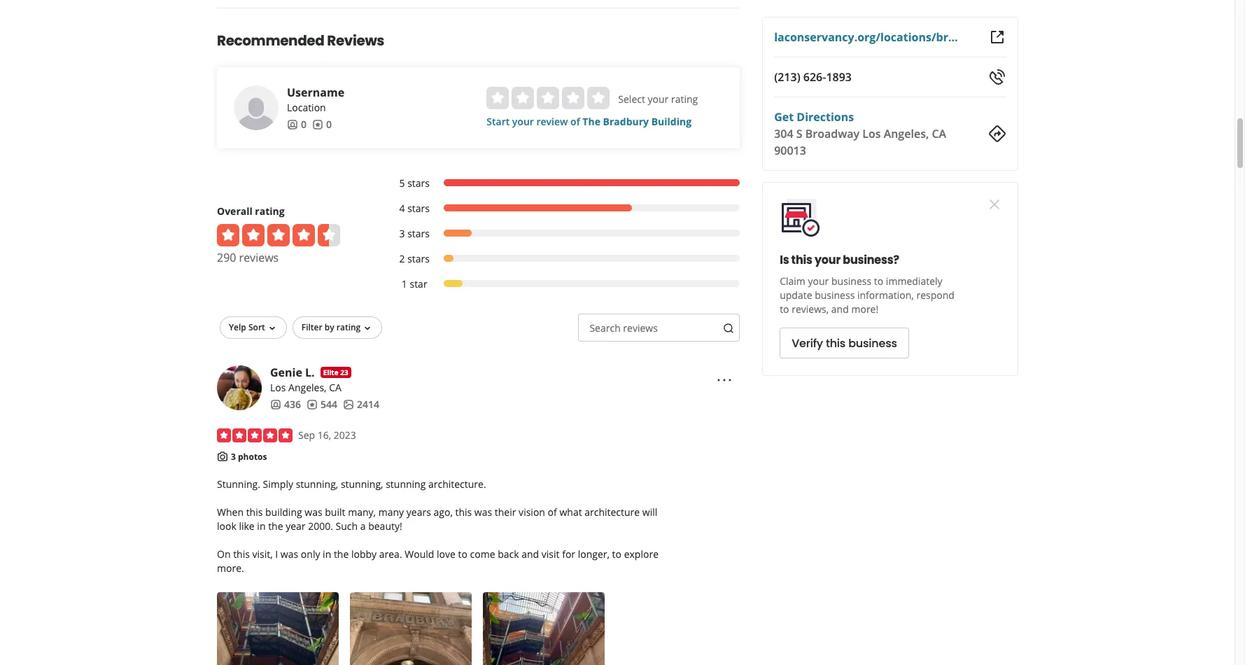 Task type: locate. For each thing, give the bounding box(es) containing it.
i
[[275, 548, 278, 561]]

vision
[[519, 505, 546, 519]]

of left the
[[571, 115, 580, 128]]

business up reviews, at the top right
[[815, 289, 855, 302]]

(213)
[[774, 69, 801, 85]]

ca inside get directions 304 s broadway los angeles, ca 90013
[[932, 126, 947, 141]]

1 stunning, from the left
[[296, 477, 338, 491]]

was up 2000.
[[305, 505, 323, 519]]

1 vertical spatial rating
[[255, 205, 285, 218]]

filter reviews by 2 stars rating element
[[385, 252, 740, 266]]

friends element containing 0
[[287, 118, 307, 132]]

filter reviews by 3 stars rating element
[[385, 227, 740, 241]]

1 horizontal spatial reviews
[[624, 322, 658, 335]]

0 horizontal spatial of
[[548, 505, 557, 519]]

stars
[[408, 177, 430, 190], [408, 202, 430, 215], [408, 227, 430, 240], [408, 252, 430, 266]]

0 vertical spatial ca
[[932, 126, 947, 141]]

0 horizontal spatial in
[[257, 520, 266, 533]]

reviews element for 436
[[307, 398, 338, 412]]

rating left 16 chevron down v2 icon
[[337, 322, 361, 334]]

your right is
[[815, 252, 841, 268]]

to up information,
[[874, 275, 884, 288]]

16 camera v2 image
[[217, 451, 228, 462]]

elite
[[323, 368, 339, 378]]

angeles,
[[884, 126, 929, 141], [289, 381, 327, 395]]

0 vertical spatial reviews
[[239, 250, 279, 266]]

on
[[217, 548, 231, 561]]

1 horizontal spatial of
[[571, 115, 580, 128]]

1 vertical spatial in
[[323, 548, 331, 561]]

0 horizontal spatial 0
[[301, 118, 307, 131]]

544
[[321, 398, 338, 411]]

laconservancy.org/locations/br… link
[[774, 29, 958, 45]]

stunning, up built
[[296, 477, 338, 491]]

this
[[791, 252, 813, 268], [826, 335, 846, 351], [246, 505, 263, 519], [456, 505, 472, 519], [233, 548, 250, 561]]

reviews element
[[312, 118, 332, 132], [307, 398, 338, 412]]

select your rating
[[619, 93, 698, 106]]

3 up 2
[[400, 227, 405, 240]]

friends element down genie
[[270, 398, 301, 412]]

1 vertical spatial 3
[[231, 451, 236, 463]]

16 friends v2 image
[[287, 119, 298, 130]]

angeles, inside elite 23 los angeles, ca
[[289, 381, 327, 395]]

1 horizontal spatial stunning,
[[341, 477, 383, 491]]

0 horizontal spatial was
[[281, 548, 298, 561]]

stars right 4
[[408, 202, 430, 215]]

304
[[774, 126, 794, 141]]

1
[[402, 278, 407, 291]]

2 0 from the left
[[326, 118, 332, 131]]

rating element
[[487, 87, 610, 110]]

rating up building
[[672, 93, 698, 106]]

reviews for search reviews
[[624, 322, 658, 335]]

this inside button
[[826, 335, 846, 351]]

3 photos
[[231, 451, 267, 463]]

1 horizontal spatial in
[[323, 548, 331, 561]]

reviews right search
[[624, 322, 658, 335]]

1893
[[826, 69, 852, 85]]

23
[[340, 368, 348, 378]]

reviews
[[239, 250, 279, 266], [624, 322, 658, 335]]

reviews element containing 0
[[312, 118, 332, 132]]

1 stars from the top
[[408, 177, 430, 190]]

stars up 2 stars
[[408, 227, 430, 240]]

recommended reviews element
[[172, 8, 785, 665]]

los inside get directions 304 s broadway los angeles, ca 90013
[[863, 126, 881, 141]]

review
[[537, 115, 568, 128]]

24 phone v2 image
[[990, 69, 1006, 85]]

this right verify
[[826, 335, 846, 351]]

to right longer,
[[613, 548, 622, 561]]

0 horizontal spatial and
[[522, 548, 539, 561]]

business
[[832, 275, 872, 288], [815, 289, 855, 302], [849, 335, 897, 351]]

(no rating) image
[[487, 87, 610, 110]]

filter reviews by 5 stars rating element
[[385, 177, 740, 191]]

and
[[831, 303, 849, 316], [522, 548, 539, 561]]

lobby
[[351, 548, 377, 561]]

rating up 4.5 star rating "image"
[[255, 205, 285, 218]]

2 stars
[[400, 252, 430, 266]]

4 stars from the top
[[408, 252, 430, 266]]

select
[[619, 93, 646, 106]]

3 for 3 stars
[[400, 227, 405, 240]]

1 horizontal spatial los
[[863, 126, 881, 141]]

what
[[560, 505, 582, 519]]

rating inside popup button
[[337, 322, 361, 334]]

rating
[[672, 93, 698, 106], [255, 205, 285, 218], [337, 322, 361, 334]]

4 stars
[[400, 202, 430, 215]]

stunning. simply stunning, stunning, stunning architecture.
[[217, 477, 486, 491]]

and inside "on this visit, i was only in the lobby area. would love to come back and visit for longer, to explore more."
[[522, 548, 539, 561]]

2 horizontal spatial was
[[475, 505, 492, 519]]

0 vertical spatial reviews element
[[312, 118, 332, 132]]

ca down elite 23 link at the bottom of page
[[329, 381, 342, 395]]

to right love
[[458, 548, 468, 561]]

l.
[[305, 365, 315, 381]]

filter
[[302, 322, 323, 334]]

was right i
[[281, 548, 298, 561]]

when this building was built many, many years ago, this was their vision of what architecture will look like in the year 2000. such a beauty!
[[217, 505, 658, 533]]

los down genie
[[270, 381, 286, 395]]

genie
[[270, 365, 302, 381]]

1 horizontal spatial the
[[334, 548, 349, 561]]

3
[[400, 227, 405, 240], [231, 451, 236, 463]]

love
[[437, 548, 456, 561]]

this inside is this your business? claim your business to immediately update business information, respond to reviews, and more!
[[791, 252, 813, 268]]

get directions 304 s broadway los angeles, ca 90013
[[774, 109, 947, 158]]

genie l. link
[[270, 365, 315, 381]]

business down business?
[[832, 275, 872, 288]]

was left "their"
[[475, 505, 492, 519]]

1 vertical spatial of
[[548, 505, 557, 519]]

2 stars from the top
[[408, 202, 430, 215]]

0 horizontal spatial rating
[[255, 205, 285, 218]]

0 right 16 friends v2 icon
[[301, 118, 307, 131]]

stars for 4 stars
[[408, 202, 430, 215]]

1 vertical spatial los
[[270, 381, 286, 395]]

your up building
[[648, 93, 669, 106]]

2 horizontal spatial rating
[[672, 93, 698, 106]]

in
[[257, 520, 266, 533], [323, 548, 331, 561]]

bradbury
[[603, 115, 649, 128]]

immediately
[[886, 275, 943, 288]]

1 horizontal spatial 3
[[400, 227, 405, 240]]

16 chevron down v2 image
[[267, 323, 278, 334]]

None radio
[[487, 87, 509, 110], [512, 87, 535, 110], [563, 87, 585, 110], [487, 87, 509, 110], [512, 87, 535, 110], [563, 87, 585, 110]]

reviews down 4.5 star rating "image"
[[239, 250, 279, 266]]

and for business?
[[831, 303, 849, 316]]

16 review v2 image for 0
[[312, 119, 324, 130]]

1 horizontal spatial rating
[[337, 322, 361, 334]]

the inside when this building was built many, many years ago, this was their vision of what architecture will look like in the year 2000. such a beauty!
[[268, 520, 283, 533]]

4
[[400, 202, 405, 215]]

0 vertical spatial los
[[863, 126, 881, 141]]

verify
[[792, 335, 823, 351]]

look
[[217, 520, 237, 533]]

1 horizontal spatial ca
[[932, 126, 947, 141]]

and left visit
[[522, 548, 539, 561]]

of
[[571, 115, 580, 128], [548, 505, 557, 519]]

0 horizontal spatial ca
[[329, 381, 342, 395]]

1 horizontal spatial 0
[[326, 118, 332, 131]]

0 vertical spatial 16 review v2 image
[[312, 119, 324, 130]]

get directions link
[[774, 109, 854, 125]]

0 vertical spatial friends element
[[287, 118, 307, 132]]

and for i
[[522, 548, 539, 561]]

5 star rating image
[[217, 429, 293, 443]]

0 vertical spatial and
[[831, 303, 849, 316]]

24 directions v2 image
[[990, 125, 1006, 142]]

this for business
[[826, 335, 846, 351]]

0
[[301, 118, 307, 131], [326, 118, 332, 131]]

beauty!
[[368, 520, 402, 533]]

information,
[[858, 289, 914, 302]]

los
[[863, 126, 881, 141], [270, 381, 286, 395]]

update
[[780, 289, 812, 302]]

16 review v2 image down location
[[312, 119, 324, 130]]

436
[[284, 398, 301, 411]]

ca left 24 directions v2 image
[[932, 126, 947, 141]]

3 right 16 camera v2 icon
[[231, 451, 236, 463]]

stars right 5
[[408, 177, 430, 190]]

friends element
[[287, 118, 307, 132], [270, 398, 301, 412]]

would
[[405, 548, 434, 561]]

more!
[[852, 303, 879, 316]]

reviews element down location
[[312, 118, 332, 132]]

filter reviews by 1 star rating element
[[385, 278, 740, 292]]

0 down the username location
[[326, 118, 332, 131]]

of inside when this building was built many, many years ago, this was their vision of what architecture will look like in the year 2000. such a beauty!
[[548, 505, 557, 519]]

los right broadway
[[863, 126, 881, 141]]

1 horizontal spatial and
[[831, 303, 849, 316]]

business?
[[843, 252, 899, 268]]

architecture.
[[429, 477, 486, 491]]

0 horizontal spatial reviews
[[239, 250, 279, 266]]

0 vertical spatial 3
[[400, 227, 405, 240]]

0 horizontal spatial 3
[[231, 451, 236, 463]]

photo of username image
[[234, 86, 279, 131]]

the down building
[[268, 520, 283, 533]]

in right 'only'
[[323, 548, 331, 561]]

sort
[[249, 322, 265, 334]]

search reviews
[[590, 322, 658, 335]]

reviews element containing 544
[[307, 398, 338, 412]]

such
[[336, 520, 358, 533]]

1 vertical spatial friends element
[[270, 398, 301, 412]]

yelp sort
[[229, 322, 265, 334]]

16 review v2 image for 544
[[307, 399, 318, 411]]

your right start on the top of page
[[513, 115, 534, 128]]

business down more!
[[849, 335, 897, 351]]

  text field
[[579, 314, 740, 342]]

90013
[[774, 143, 806, 158]]

this right on
[[233, 548, 250, 561]]

this right is
[[791, 252, 813, 268]]

business inside verify this business button
[[849, 335, 897, 351]]

this inside "on this visit, i was only in the lobby area. would love to come back and visit for longer, to explore more."
[[233, 548, 250, 561]]

0 vertical spatial rating
[[672, 93, 698, 106]]

0 vertical spatial in
[[257, 520, 266, 533]]

16,
[[318, 429, 331, 442]]

angeles, inside get directions 304 s broadway los angeles, ca 90013
[[884, 126, 929, 141]]

only
[[301, 548, 320, 561]]

1 vertical spatial angeles,
[[289, 381, 327, 395]]

1 vertical spatial reviews element
[[307, 398, 338, 412]]

0 vertical spatial the
[[268, 520, 283, 533]]

16 review v2 image left 544
[[307, 399, 318, 411]]

of left what at left bottom
[[548, 505, 557, 519]]

get
[[774, 109, 794, 125]]

3 stars from the top
[[408, 227, 430, 240]]

stars right 2
[[408, 252, 430, 266]]

1 vertical spatial ca
[[329, 381, 342, 395]]

0 horizontal spatial the
[[268, 520, 283, 533]]

the left the lobby
[[334, 548, 349, 561]]

0 horizontal spatial stunning,
[[296, 477, 338, 491]]

1 vertical spatial and
[[522, 548, 539, 561]]

star
[[410, 278, 428, 291]]

in inside "on this visit, i was only in the lobby area. would love to come back and visit for longer, to explore more."
[[323, 548, 331, 561]]

filter reviews by 4 stars rating element
[[385, 202, 740, 216]]

4.5 star rating image
[[217, 224, 340, 247]]

friends element for 544
[[270, 398, 301, 412]]

the
[[268, 520, 283, 533], [334, 548, 349, 561]]

0 horizontal spatial los
[[270, 381, 286, 395]]

1 vertical spatial the
[[334, 548, 349, 561]]

simply
[[263, 477, 293, 491]]

1 horizontal spatial angeles,
[[884, 126, 929, 141]]

2 vertical spatial business
[[849, 335, 897, 351]]

and left more!
[[831, 303, 849, 316]]

by
[[325, 322, 335, 334]]

this for visit,
[[233, 548, 250, 561]]

and inside is this your business? claim your business to immediately update business information, respond to reviews, and more!
[[831, 303, 849, 316]]

visit
[[542, 548, 560, 561]]

reviews element left 16 photos v2
[[307, 398, 338, 412]]

1 vertical spatial 16 review v2 image
[[307, 399, 318, 411]]

0 vertical spatial angeles,
[[884, 126, 929, 141]]

this up like
[[246, 505, 263, 519]]

friends element down location
[[287, 118, 307, 132]]

in right like
[[257, 520, 266, 533]]

2 vertical spatial rating
[[337, 322, 361, 334]]

stunning, up many, on the bottom
[[341, 477, 383, 491]]

overall rating
[[217, 205, 285, 218]]

explore
[[624, 548, 659, 561]]

0 horizontal spatial angeles,
[[289, 381, 327, 395]]

1 vertical spatial reviews
[[624, 322, 658, 335]]

a
[[360, 520, 366, 533]]

16 review v2 image
[[312, 119, 324, 130], [307, 399, 318, 411]]

290
[[217, 250, 236, 266]]

None radio
[[537, 87, 560, 110], [588, 87, 610, 110], [537, 87, 560, 110], [588, 87, 610, 110]]

friends element containing 436
[[270, 398, 301, 412]]



Task type: vqa. For each thing, say whether or not it's contained in the screenshot.
1st STUNNING, from the right
yes



Task type: describe. For each thing, give the bounding box(es) containing it.
2 stunning, from the left
[[341, 477, 383, 491]]

directions
[[797, 109, 854, 125]]

to down update
[[780, 303, 789, 316]]

0 vertical spatial business
[[832, 275, 872, 288]]

genie l.
[[270, 365, 315, 381]]

2023
[[334, 429, 356, 442]]

start your review of the bradbury building
[[487, 115, 692, 128]]

3 photos link
[[231, 451, 267, 463]]

location
[[287, 101, 326, 114]]

visit,
[[252, 548, 273, 561]]

laconservancy.org/locations/br…
[[774, 29, 958, 45]]

verify this business
[[792, 335, 897, 351]]

broadway
[[805, 126, 860, 141]]

photos
[[238, 451, 267, 463]]

this for your
[[791, 252, 813, 268]]

3 stars
[[400, 227, 430, 240]]

many,
[[348, 505, 376, 519]]

1 vertical spatial business
[[815, 289, 855, 302]]

sep 16, 2023
[[298, 429, 356, 442]]

in inside when this building was built many, many years ago, this was their vision of what architecture will look like in the year 2000. such a beauty!
[[257, 520, 266, 533]]

verify this business button
[[780, 328, 909, 359]]

more.
[[217, 562, 244, 575]]

ago,
[[434, 505, 453, 519]]

recommended reviews
[[217, 31, 385, 51]]

stars for 2 stars
[[408, 252, 430, 266]]

search image
[[723, 323, 734, 334]]

the
[[583, 115, 601, 128]]

photos element
[[343, 398, 380, 412]]

area.
[[379, 548, 402, 561]]

years
[[407, 505, 431, 519]]

many
[[379, 505, 404, 519]]

for
[[562, 548, 576, 561]]

will
[[643, 505, 658, 519]]

username
[[287, 85, 345, 100]]

5 stars
[[400, 177, 430, 190]]

reviews for 290 reviews
[[239, 250, 279, 266]]

like
[[239, 520, 255, 533]]

was inside "on this visit, i was only in the lobby area. would love to come back and visit for longer, to explore more."
[[281, 548, 298, 561]]

photo of genie l. image
[[217, 366, 262, 411]]

0 vertical spatial of
[[571, 115, 580, 128]]

filter by rating button
[[293, 317, 383, 339]]

on this visit, i was only in the lobby area. would love to come back and visit for longer, to explore more.
[[217, 548, 659, 575]]

s
[[796, 126, 803, 141]]

claim
[[780, 275, 806, 288]]

yelp
[[229, 322, 246, 334]]

16 friends v2 image
[[270, 399, 282, 411]]

2
[[400, 252, 405, 266]]

close image
[[987, 196, 1004, 213]]

(213) 626-1893
[[774, 69, 852, 85]]

1 horizontal spatial was
[[305, 505, 323, 519]]

24 external link v2 image
[[990, 29, 1006, 46]]

stars for 3 stars
[[408, 227, 430, 240]]

is
[[780, 252, 789, 268]]

year
[[286, 520, 306, 533]]

menu image
[[716, 372, 733, 389]]

reviews
[[327, 31, 385, 51]]

0 inside the reviews element
[[326, 118, 332, 131]]

building
[[652, 115, 692, 128]]

sep
[[298, 429, 315, 442]]

elite 23 link
[[321, 367, 351, 378]]

290 reviews
[[217, 250, 279, 266]]

your right claim
[[808, 275, 829, 288]]

1 0 from the left
[[301, 118, 307, 131]]

reviews element for 0
[[312, 118, 332, 132]]

username location
[[287, 85, 345, 114]]

rating for select your rating
[[672, 93, 698, 106]]

16 chevron down v2 image
[[362, 323, 373, 334]]

los inside elite 23 los angeles, ca
[[270, 381, 286, 395]]

start
[[487, 115, 510, 128]]

longer,
[[578, 548, 610, 561]]

built
[[325, 505, 346, 519]]

friends element for 0
[[287, 118, 307, 132]]

come
[[470, 548, 496, 561]]

stunning.
[[217, 477, 260, 491]]

ca inside elite 23 los angeles, ca
[[329, 381, 342, 395]]

16 photos v2 image
[[343, 399, 354, 411]]

  text field inside recommended reviews element
[[579, 314, 740, 342]]

stars for 5 stars
[[408, 177, 430, 190]]

filter by rating
[[302, 322, 361, 334]]

stunning
[[386, 477, 426, 491]]

this for building
[[246, 505, 263, 519]]

the inside "on this visit, i was only in the lobby area. would love to come back and visit for longer, to explore more."
[[334, 548, 349, 561]]

rating for filter by rating
[[337, 322, 361, 334]]

overall
[[217, 205, 253, 218]]

5
[[400, 177, 405, 190]]

when
[[217, 505, 244, 519]]

2414
[[357, 398, 380, 411]]

their
[[495, 505, 516, 519]]

1 star
[[402, 278, 428, 291]]

elite 23 los angeles, ca
[[270, 368, 348, 395]]

3 for 3 photos
[[231, 451, 236, 463]]

building
[[265, 505, 302, 519]]

back
[[498, 548, 519, 561]]

respond
[[917, 289, 955, 302]]

this right ago,
[[456, 505, 472, 519]]

626-
[[804, 69, 826, 85]]

architecture
[[585, 505, 640, 519]]

recommended
[[217, 31, 325, 51]]

reviews,
[[792, 303, 829, 316]]



